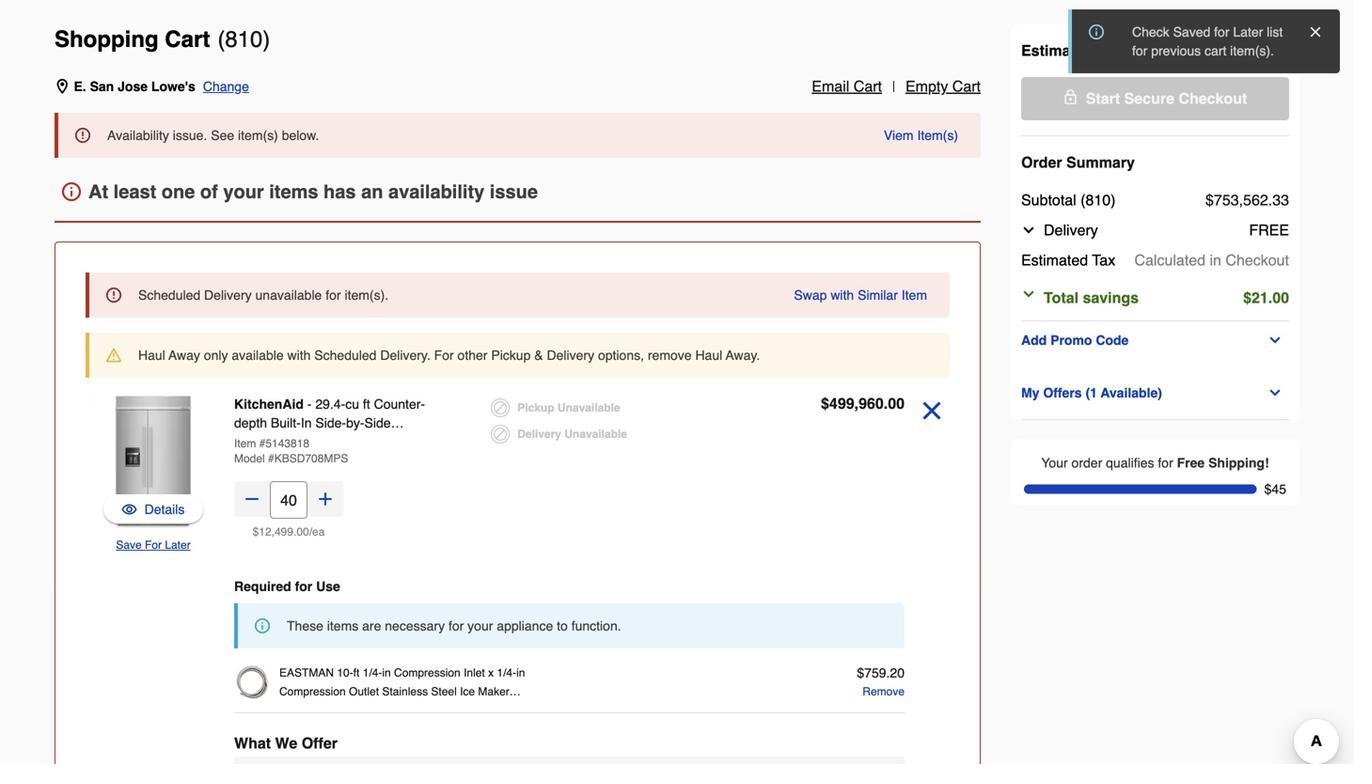 Task type: locate. For each thing, give the bounding box(es) containing it.
checkout inside button
[[1179, 90, 1247, 107]]

1/4-
[[363, 667, 382, 680], [497, 667, 516, 680]]

secure
[[1124, 90, 1175, 107]]

1 vertical spatial later
[[165, 539, 191, 552]]

1 753,562 from the top
[[1214, 42, 1268, 59]]

0 horizontal spatial haul
[[138, 348, 165, 363]]

1 horizontal spatial info image
[[1089, 24, 1104, 39]]

1 vertical spatial estimated
[[1021, 252, 1088, 269]]

0 vertical spatial item(s).
[[1230, 43, 1274, 58]]

delivery right &
[[547, 348, 594, 363]]

your left appliance
[[468, 619, 493, 634]]

your right of
[[223, 181, 264, 203]]

0 horizontal spatial your
[[223, 181, 264, 203]]

your
[[223, 181, 264, 203], [468, 619, 493, 634]]

.00 for 499,960
[[884, 395, 905, 412]]

chevron down image down $ 21 .00
[[1268, 333, 1283, 348]]

0 vertical spatial 33
[[1273, 42, 1289, 59]]

function.
[[571, 619, 621, 634]]

. up free
[[1268, 191, 1273, 209]]

1/4- right x
[[497, 667, 516, 680]]

checkout down cart
[[1179, 90, 1247, 107]]

753,562 down list
[[1214, 42, 1268, 59]]

info image
[[1089, 24, 1104, 39], [255, 619, 270, 634]]

unavailable down pickup unavailable
[[565, 428, 627, 441]]

0 vertical spatial 753,562
[[1214, 42, 1268, 59]]

1 $ 753,562 . 33 from the top
[[1206, 42, 1289, 59]]

info image for these items are necessary for your appliance to function.
[[255, 619, 270, 634]]

estimated tax
[[1021, 252, 1116, 269]]

plus image
[[316, 490, 335, 509]]

estimated up secure image
[[1021, 42, 1093, 59]]

delivery right block image on the left of the page
[[517, 428, 561, 441]]

chevron down image up add
[[1021, 287, 1036, 302]]

2 horizontal spatial cart
[[952, 78, 981, 95]]

in up stainless
[[382, 667, 391, 680]]

scheduled left delivery.
[[314, 348, 377, 363]]

1 vertical spatial $ 753,562 . 33
[[1206, 191, 1289, 209]]

21
[[1252, 289, 1268, 307]]

chevron down image inside my offers (1 available) link
[[1268, 386, 1283, 401]]

33 for estimated total
[[1273, 42, 1289, 59]]

0 horizontal spatial for
[[145, 539, 162, 552]]

compression down 'eastman'
[[279, 686, 346, 699]]

1 vertical spatial info image
[[255, 619, 270, 634]]

1 horizontal spatial 1/4-
[[497, 667, 516, 680]]

2 1/4- from the left
[[497, 667, 516, 680]]

1 horizontal spatial .00
[[884, 395, 905, 412]]

qualifies
[[1106, 456, 1154, 471]]

unavailable
[[558, 402, 620, 415], [565, 428, 627, 441]]

we
[[275, 735, 297, 752]]

pickup
[[491, 348, 531, 363], [517, 402, 554, 415]]

an
[[361, 181, 383, 203]]

item inside item #5143818 model #kbsd708mps
[[234, 437, 256, 450]]

2 . from the top
[[1268, 191, 1273, 209]]

1 vertical spatial chevron down image
[[1268, 333, 1283, 348]]

location image
[[55, 79, 70, 94]]

753,562 up free
[[1214, 191, 1268, 209]]

code
[[1096, 333, 1129, 348]]

cart for email
[[854, 78, 882, 95]]

in right x
[[516, 667, 525, 680]]

items
[[269, 181, 318, 203], [327, 619, 359, 634]]

items left the 'are'
[[327, 619, 359, 634]]

1 . from the top
[[1268, 42, 1273, 59]]

items left has
[[269, 181, 318, 203]]

inlet
[[464, 667, 485, 680]]

pickup left &
[[491, 348, 531, 363]]

later left list
[[1233, 24, 1263, 39]]

subtotal
[[1021, 191, 1077, 209]]

2 haul from the left
[[695, 348, 722, 363]]

one
[[162, 181, 195, 203]]

quickview image
[[122, 500, 137, 519]]

previous
[[1151, 43, 1201, 58]]

total up start
[[1097, 42, 1132, 59]]

1 vertical spatial with
[[287, 348, 311, 363]]

chevron down image
[[1021, 287, 1036, 302], [1268, 333, 1283, 348], [1268, 386, 1283, 401]]

swap
[[794, 288, 827, 303]]

33 down list
[[1273, 42, 1289, 59]]

.00 down free
[[1268, 289, 1289, 307]]

for
[[1214, 24, 1230, 39], [1132, 43, 1148, 58], [326, 288, 341, 303], [1158, 456, 1173, 471], [295, 579, 312, 594], [449, 619, 464, 634]]

my
[[1021, 386, 1040, 401]]

options,
[[598, 348, 644, 363]]

unavailable up delivery unavailable
[[558, 402, 620, 415]]

2 753,562 from the top
[[1214, 191, 1268, 209]]

1 vertical spatial 753,562
[[1214, 191, 1268, 209]]

0 vertical spatial info image
[[1089, 24, 1104, 39]]

1 horizontal spatial haul
[[695, 348, 722, 363]]

2 horizontal spatial .00
[[1268, 289, 1289, 307]]

1 horizontal spatial item(s).
[[1230, 43, 1274, 58]]

2 33 from the top
[[1273, 191, 1289, 209]]

estimated for estimated total
[[1021, 42, 1093, 59]]

save for later button
[[116, 536, 191, 555]]

checkout down free
[[1226, 252, 1289, 269]]

check saved for later list for previous cart item(s).
[[1132, 24, 1283, 58]]

connector
[[279, 704, 331, 718]]

2 vertical spatial chevron down image
[[1268, 386, 1283, 401]]

$ 499,960 .00
[[821, 395, 905, 412]]

1 vertical spatial .
[[1268, 191, 1273, 209]]

item(s)
[[238, 128, 278, 143]]

for right 'unavailable'
[[326, 288, 341, 303]]

later down details
[[165, 539, 191, 552]]

0 vertical spatial scheduled
[[138, 288, 200, 303]]

0 vertical spatial $ 753,562 . 33
[[1206, 42, 1289, 59]]

$ 753,562 . 33 down list
[[1206, 42, 1289, 59]]

1 vertical spatial items
[[327, 619, 359, 634]]

delivery.
[[380, 348, 431, 363]]

1 vertical spatial 33
[[1273, 191, 1289, 209]]

unavailable for delivery unavailable
[[565, 428, 627, 441]]

change
[[203, 79, 249, 94]]

later
[[1233, 24, 1263, 39], [165, 539, 191, 552]]

1 vertical spatial item
[[234, 437, 256, 450]]

email cart button
[[812, 75, 882, 98]]

with right available
[[287, 348, 311, 363]]

with right swap
[[831, 288, 854, 303]]

1 vertical spatial pickup
[[517, 402, 554, 415]]

.
[[1268, 42, 1273, 59], [1268, 191, 1273, 209]]

0 horizontal spatial with
[[287, 348, 311, 363]]

0 horizontal spatial 1/4-
[[363, 667, 382, 680]]

1 horizontal spatial later
[[1233, 24, 1263, 39]]

item
[[902, 288, 927, 303], [234, 437, 256, 450]]

haul left away.
[[695, 348, 722, 363]]

0 vertical spatial total
[[1097, 42, 1132, 59]]

1 horizontal spatial your
[[468, 619, 493, 634]]

delivery down the subtotal (810)
[[1044, 221, 1098, 239]]

1 horizontal spatial items
[[327, 619, 359, 634]]

haul left away
[[138, 348, 165, 363]]

0 vertical spatial estimated
[[1021, 42, 1093, 59]]

1 vertical spatial unavailable
[[565, 428, 627, 441]]

2 vertical spatial .00
[[293, 526, 309, 539]]

info image up "estimated total"
[[1089, 24, 1104, 39]]

10-ft 1/4-in compression inlet x 1/4-in compression outlet stainless steel ice maker connector image
[[234, 664, 272, 702]]

1 vertical spatial your
[[468, 619, 493, 634]]

1 vertical spatial for
[[145, 539, 162, 552]]

info image down required
[[255, 619, 270, 634]]

compression up steel on the bottom left
[[394, 667, 461, 680]]

viem
[[884, 128, 914, 143]]

tax
[[1092, 252, 1116, 269]]

error image
[[106, 288, 121, 303]]

viem item(s)
[[884, 128, 958, 143]]

1 horizontal spatial cart
[[854, 78, 882, 95]]

for left other
[[434, 348, 454, 363]]

cart
[[1205, 43, 1227, 58]]

#kbsd708mps
[[268, 452, 348, 466]]

details
[[144, 502, 185, 517]]

0 vertical spatial .
[[1268, 42, 1273, 59]]

pickup right block icon
[[517, 402, 554, 415]]

x
[[488, 667, 494, 680]]

0 vertical spatial checkout
[[1179, 90, 1247, 107]]

item(s).
[[1230, 43, 1274, 58], [345, 288, 389, 303]]

$759.20 remove
[[857, 666, 905, 699]]

info image for check saved for later list for previous cart item(s).
[[1089, 24, 1104, 39]]

remove item image
[[916, 395, 948, 427]]

estimated
[[1021, 42, 1093, 59], [1021, 252, 1088, 269]]

0 vertical spatial for
[[434, 348, 454, 363]]

for right save
[[145, 539, 162, 552]]

free
[[1177, 456, 1205, 471]]

1 horizontal spatial with
[[831, 288, 854, 303]]

remove
[[863, 686, 905, 699]]

1 horizontal spatial scheduled
[[314, 348, 377, 363]]

compression
[[394, 667, 461, 680], [279, 686, 346, 699]]

1 vertical spatial .00
[[884, 395, 905, 412]]

cart left (
[[165, 26, 210, 52]]

in
[[1210, 252, 1222, 269], [382, 667, 391, 680], [516, 667, 525, 680]]

0 horizontal spatial total
[[1044, 289, 1079, 307]]

add
[[1021, 333, 1047, 348]]

.00 left remove item icon
[[884, 395, 905, 412]]

1 vertical spatial item(s).
[[345, 288, 389, 303]]

0 horizontal spatial later
[[165, 539, 191, 552]]

swap with similar item button
[[794, 286, 927, 305]]

0 horizontal spatial compression
[[279, 686, 346, 699]]

0 horizontal spatial item
[[234, 437, 256, 450]]

subtotal (810)
[[1021, 191, 1116, 209]]

availability issue. see item(s) below.
[[107, 128, 319, 143]]

. down list
[[1268, 42, 1273, 59]]

0 horizontal spatial info image
[[255, 619, 270, 634]]

0 vertical spatial unavailable
[[558, 402, 620, 415]]

total
[[1097, 42, 1132, 59], [1044, 289, 1079, 307]]

scheduled right error icon
[[138, 288, 200, 303]]

swap with similar item
[[794, 288, 927, 303]]

availability
[[388, 181, 485, 203]]

option group
[[491, 395, 752, 448]]

below.
[[282, 128, 319, 143]]

estimated down chevron down image
[[1021, 252, 1088, 269]]

promo
[[1051, 333, 1092, 348]]

0 horizontal spatial item(s).
[[345, 288, 389, 303]]

33 up free
[[1273, 191, 1289, 209]]

2 $ 753,562 . 33 from the top
[[1206, 191, 1289, 209]]

$ 753,562 . 33 for total
[[1206, 42, 1289, 59]]

required
[[234, 579, 291, 594]]

cart for shopping
[[165, 26, 210, 52]]

item(s). down list
[[1230, 43, 1274, 58]]

info image
[[62, 182, 81, 201]]

.00
[[1268, 289, 1289, 307], [884, 395, 905, 412], [293, 526, 309, 539]]

shopping cart ( 810 )
[[55, 26, 270, 52]]

0 horizontal spatial cart
[[165, 26, 210, 52]]

0 vertical spatial later
[[1233, 24, 1263, 39]]

0 vertical spatial .00
[[1268, 289, 1289, 307]]

change link
[[203, 77, 249, 96]]

chevron down image inside add promo code link
[[1268, 333, 1283, 348]]

.00 down stepper number input field with increment and decrement buttons number field
[[293, 526, 309, 539]]

0 vertical spatial compression
[[394, 667, 461, 680]]

haul
[[138, 348, 165, 363], [695, 348, 722, 363]]

1 33 from the top
[[1273, 42, 1289, 59]]

cart right 'email'
[[854, 78, 882, 95]]

$ 12,499 .00 /ea
[[253, 526, 325, 539]]

0 vertical spatial with
[[831, 288, 854, 303]]

(1
[[1086, 386, 1097, 401]]

753,562 for estimated total
[[1214, 42, 1268, 59]]

2 estimated from the top
[[1021, 252, 1088, 269]]

Stepper number input field with increment and decrement buttons number field
[[270, 482, 308, 519]]

0 vertical spatial item
[[902, 288, 927, 303]]

$
[[1206, 42, 1214, 59], [1206, 191, 1214, 209], [1243, 289, 1252, 307], [821, 395, 829, 412], [253, 526, 259, 539]]

. for subtotal (810)
[[1268, 191, 1273, 209]]

chevron down image up 'shipping!'
[[1268, 386, 1283, 401]]

item right similar
[[902, 288, 927, 303]]

1/4- right ft at the bottom of the page
[[363, 667, 382, 680]]

1 estimated from the top
[[1021, 42, 1093, 59]]

1 horizontal spatial item
[[902, 288, 927, 303]]

1 horizontal spatial total
[[1097, 42, 1132, 59]]

753,562 for subtotal (810)
[[1214, 191, 1268, 209]]

for down check
[[1132, 43, 1148, 58]]

issue
[[490, 181, 538, 203]]

0 horizontal spatial scheduled
[[138, 288, 200, 303]]

see
[[211, 128, 234, 143]]

in right calculated
[[1210, 252, 1222, 269]]

block image
[[491, 399, 510, 418]]

total down estimated tax
[[1044, 289, 1079, 307]]

item up 'model'
[[234, 437, 256, 450]]

1 horizontal spatial in
[[516, 667, 525, 680]]

1 vertical spatial checkout
[[1226, 252, 1289, 269]]

at
[[88, 181, 108, 203]]

cart right the empty
[[952, 78, 981, 95]]

$ 753,562 . 33 up free
[[1206, 191, 1289, 209]]

0 vertical spatial pickup
[[491, 348, 531, 363]]

item(s). up delivery.
[[345, 288, 389, 303]]

warning image
[[106, 348, 121, 363]]

0 vertical spatial items
[[269, 181, 318, 203]]

with
[[831, 288, 854, 303], [287, 348, 311, 363]]

empty cart button
[[906, 75, 981, 98]]

. for estimated total
[[1268, 42, 1273, 59]]



Task type: vqa. For each thing, say whether or not it's contained in the screenshot.
( 2 )
no



Task type: describe. For each thing, give the bounding box(es) containing it.
stainless
[[382, 686, 428, 699]]

free
[[1249, 221, 1289, 239]]

order
[[1072, 456, 1102, 471]]

savings
[[1083, 289, 1139, 307]]

order
[[1021, 154, 1062, 171]]

eastman 10-ft 1/4-in compression inlet x 1/4-in compression outlet stainless steel ice maker connector
[[279, 667, 525, 718]]

what
[[234, 735, 271, 752]]

shipping!
[[1209, 456, 1269, 471]]

kitchenaid -
[[234, 397, 315, 412]]

haul away only available with scheduled delivery. for other pickup & delivery options, remove haul away.
[[138, 348, 760, 363]]

least
[[113, 181, 156, 203]]

&
[[534, 348, 543, 363]]

at least one of your items has an availability issue
[[88, 181, 538, 203]]

pickup unavailable
[[517, 402, 620, 415]]

list
[[1267, 24, 1283, 39]]

delivery inside option group
[[517, 428, 561, 441]]

san
[[90, 79, 114, 94]]

for left free
[[1158, 456, 1173, 471]]

your order qualifies for free shipping!
[[1041, 456, 1269, 471]]

issue.
[[173, 128, 207, 143]]

unavailable for pickup unavailable
[[558, 402, 620, 415]]

start secure checkout
[[1086, 90, 1247, 107]]

eastman
[[279, 667, 334, 680]]

12,499
[[259, 526, 293, 539]]

offers
[[1043, 386, 1082, 401]]

use
[[316, 579, 340, 594]]

delivery left 'unavailable'
[[204, 288, 252, 303]]

appliance
[[497, 619, 553, 634]]

e.
[[74, 79, 86, 94]]

remove
[[648, 348, 692, 363]]

0 horizontal spatial items
[[269, 181, 318, 203]]

later inside the "check saved for later list for previous cart item(s)."
[[1233, 24, 1263, 39]]

secure image
[[1063, 89, 1078, 104]]

-
[[307, 397, 312, 412]]

outlet
[[349, 686, 379, 699]]

total savings
[[1044, 289, 1139, 307]]

checkout for calculated in checkout
[[1226, 252, 1289, 269]]

these
[[287, 619, 323, 634]]

$45
[[1265, 482, 1287, 497]]

for inside the save for later button
[[145, 539, 162, 552]]

delivery unavailable
[[517, 428, 627, 441]]

required for use
[[234, 579, 340, 594]]

add promo code
[[1021, 333, 1129, 348]]

start secure checkout button
[[1021, 77, 1289, 120]]

item inside button
[[902, 288, 927, 303]]

away
[[169, 348, 200, 363]]

for right necessary
[[449, 619, 464, 634]]

minus image
[[243, 490, 261, 509]]

chevron down image for add promo code
[[1268, 333, 1283, 348]]

availability
[[107, 128, 169, 143]]

cart for empty
[[952, 78, 981, 95]]

later inside button
[[165, 539, 191, 552]]

check
[[1132, 24, 1170, 39]]

1 1/4- from the left
[[363, 667, 382, 680]]

save
[[116, 539, 142, 552]]

of
[[200, 181, 218, 203]]

unavailable
[[255, 288, 322, 303]]

1 vertical spatial scheduled
[[314, 348, 377, 363]]

estimated for estimated tax
[[1021, 252, 1088, 269]]

add promo code link
[[1021, 329, 1289, 352]]

available)
[[1101, 386, 1162, 401]]

29.4-cu ft counter-depth built-in side-by-side refrigerator with ice maker (stainless steel with printshield finish) energy star image
[[86, 393, 221, 529]]

for up cart
[[1214, 24, 1230, 39]]

0 horizontal spatial .00
[[293, 526, 309, 539]]

0 vertical spatial chevron down image
[[1021, 287, 1036, 302]]

other
[[458, 348, 488, 363]]

1 vertical spatial total
[[1044, 289, 1079, 307]]

empty
[[906, 78, 948, 95]]

ice
[[460, 686, 475, 699]]

10-
[[337, 667, 353, 680]]

.00 for 21
[[1268, 289, 1289, 307]]

checkout for start secure checkout
[[1179, 90, 1247, 107]]

for left 'use'
[[295, 579, 312, 594]]

0 vertical spatial your
[[223, 181, 264, 203]]

summary
[[1066, 154, 1135, 171]]

model
[[234, 452, 265, 466]]

0 horizontal spatial in
[[382, 667, 391, 680]]

chevron down image
[[1021, 223, 1036, 238]]

$ 753,562 . 33 for (810)
[[1206, 191, 1289, 209]]

save for later
[[116, 539, 191, 552]]

$759.20
[[857, 666, 905, 681]]

available
[[232, 348, 284, 363]]

499,960
[[829, 395, 884, 412]]

what we offer
[[234, 735, 338, 752]]

only
[[204, 348, 228, 363]]

2 horizontal spatial in
[[1210, 252, 1222, 269]]

saved
[[1173, 24, 1211, 39]]

calculated
[[1135, 252, 1206, 269]]

1 vertical spatial compression
[[279, 686, 346, 699]]

shopping
[[55, 26, 159, 52]]

similar
[[858, 288, 898, 303]]

viem item(s) button
[[884, 126, 958, 145]]

33 for subtotal (810)
[[1273, 191, 1289, 209]]

necessary
[[385, 619, 445, 634]]

email
[[812, 78, 850, 95]]

jose
[[118, 79, 148, 94]]

block image
[[491, 425, 510, 444]]

1 horizontal spatial for
[[434, 348, 454, 363]]

error image
[[75, 128, 90, 143]]

)
[[263, 26, 270, 52]]

option group containing pickup unavailable
[[491, 395, 752, 448]]

(810)
[[1081, 191, 1116, 209]]

lowe's
[[151, 79, 195, 94]]

remove button
[[863, 683, 905, 702]]

start
[[1086, 90, 1120, 107]]

my offers (1 available)
[[1021, 386, 1162, 401]]

1 haul from the left
[[138, 348, 165, 363]]

item(s). inside the "check saved for later list for previous cart item(s)."
[[1230, 43, 1274, 58]]

1 horizontal spatial compression
[[394, 667, 461, 680]]

$ 21 .00
[[1243, 289, 1289, 307]]

estimated total
[[1021, 42, 1132, 59]]

with inside swap with similar item button
[[831, 288, 854, 303]]

offer
[[302, 735, 338, 752]]

has
[[324, 181, 356, 203]]

kitchenaid
[[234, 397, 304, 412]]

steel
[[431, 686, 457, 699]]

are
[[362, 619, 381, 634]]

email cart
[[812, 78, 882, 95]]

ft
[[353, 667, 360, 680]]

#5143818
[[259, 437, 309, 450]]

chevron down image for my offers (1 available)
[[1268, 386, 1283, 401]]

away.
[[726, 348, 760, 363]]



